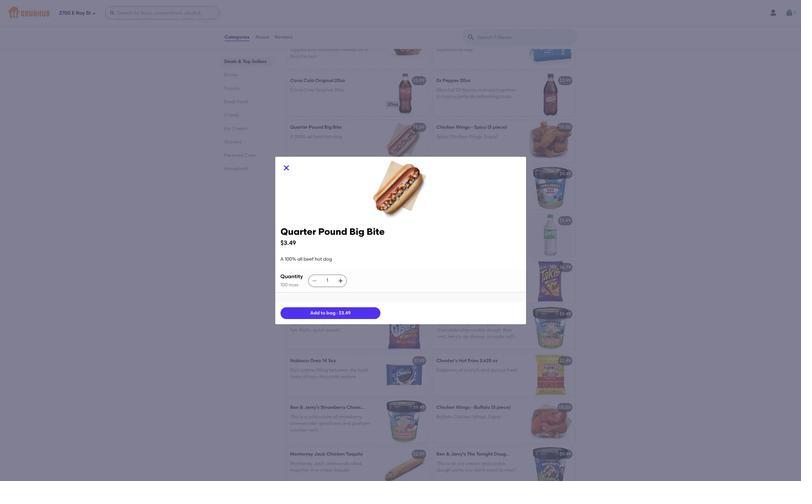 Task type: locate. For each thing, give the bounding box(es) containing it.
buffalo down 'chicken wings - buffalo (5 piece)'
[[437, 414, 452, 420]]

corn
[[464, 265, 475, 270]]

about button
[[255, 25, 269, 49]]

and up the hydrated
[[451, 40, 460, 46]]

7-
[[437, 31, 441, 37]]

(5 up "buffalo chicken wings. enjoy!"
[[491, 405, 496, 410]]

1 vertical spatial buffalo
[[437, 414, 452, 420]]

broiled inside ¼ lb flame-broiled cheeseburger, topped with american cheese on a brioche bun
[[316, 40, 332, 46]]

a
[[365, 47, 368, 53], [454, 94, 457, 99], [316, 321, 319, 326], [305, 414, 308, 420], [316, 468, 319, 473]]

containing
[[319, 227, 343, 233]]

swirl.
[[308, 427, 319, 433]]

1 vertical spatial jack
[[314, 461, 325, 466]]

bite inside 'quarter pound big bite $3.49'
[[367, 226, 385, 237]]

flame- for lb
[[305, 31, 321, 37]]

0 vertical spatial the
[[343, 281, 351, 286]]

taquito
[[346, 452, 363, 457]]

in left "this"
[[354, 321, 358, 326]]

0 vertical spatial cool
[[313, 265, 324, 270]]

ben up cheesecake-
[[290, 405, 299, 410]]

group
[[308, 241, 322, 246]]

cream up chip
[[460, 321, 475, 326]]

ben & jerry's the tonight dough pint
[[437, 452, 519, 457]]

a inside the blend of 23 flavors married together to form a pefectly refreshing soda.
[[454, 94, 457, 99]]

gatorade inside the gatorade cool blue rehydrates, replenishes, and refuels the body. best when served cold.
[[290, 274, 312, 280]]

0 vertical spatial piece)
[[493, 125, 507, 130]]

1 vertical spatial the
[[350, 367, 357, 373]]

nabisco
[[290, 358, 309, 364]]

this inside this is an ice cream and cookie dough party you don't want to miss!
[[437, 461, 446, 466]]

0 vertical spatial dog
[[333, 134, 342, 139]]

together left crispy
[[290, 468, 310, 473]]

to left bag on the bottom of the page
[[321, 310, 326, 316]]

a inside experience a burst of flavors in this fun, fruity, quick snack!
[[316, 321, 319, 326]]

1 vertical spatial 100%
[[285, 256, 296, 262]]

drinks
[[224, 72, 238, 78]]

jack up crispy
[[314, 461, 325, 466]]

0 horizontal spatial together
[[290, 468, 310, 473]]

1 coca cola original 20oz from the top
[[290, 78, 345, 83]]

dough
[[521, 311, 536, 317], [494, 452, 509, 457]]

1 horizontal spatial this
[[437, 461, 446, 466]]

100% down quarter pound big bite at the left top of the page
[[295, 134, 306, 139]]

add
[[310, 310, 320, 316]]

in inside monterrey jack cheese all rolled together in a crispy taquito
[[311, 468, 315, 473]]

crispy
[[320, 468, 333, 473]]

0 vertical spatial bite
[[333, 125, 342, 130]]

0 vertical spatial 100%
[[295, 134, 306, 139]]

0 vertical spatial blue
[[325, 265, 335, 270]]

2 original from the top
[[315, 87, 333, 93]]

beef up the gatorade cool blue 28oz
[[304, 256, 314, 262]]

2 $5.00 from the top
[[559, 405, 571, 410]]

and up don't
[[481, 461, 490, 466]]

(5 up spicy chicken wings. enjoy!
[[488, 125, 492, 130]]

a up cheesecake-
[[305, 414, 308, 420]]

0 horizontal spatial chocolate
[[317, 374, 340, 380]]

all
[[458, 47, 463, 53], [307, 134, 312, 139], [297, 256, 303, 262], [343, 461, 348, 466]]

married
[[478, 87, 496, 93]]

is inside the 'this is a wild soirée of strawberry cheesecake-greatness and graham- cracker swirl.'
[[300, 414, 304, 420]]

ben & jerry's the tonight dough pint image
[[526, 447, 575, 481]]

$9.49 for this is an ice cream and cookie dough party you don't want to miss!
[[560, 452, 571, 457]]

ben up dough
[[437, 452, 445, 457]]

2 monterrey from the top
[[290, 461, 313, 466]]

quarter pound big bite
[[290, 125, 342, 130]]

of inside the 'this is a wild soirée of strawberry cheesecake-greatness and graham- cracker swirl.'
[[333, 414, 337, 420]]

to inside the blend of 23 flavors married together to form a pefectly refreshing soda.
[[437, 94, 441, 99]]

:
[[337, 310, 338, 316]]

1 vertical spatial wings
[[456, 405, 470, 410]]

flame- inside ¼ lb flame-broiled cheeseburger, topped with american cheese on a brioche bun
[[301, 40, 316, 46]]

0 vertical spatial svg image
[[92, 11, 96, 15]]

to inside clean and refreshing water to stay hydrated all day.
[[498, 40, 503, 46]]

piece)
[[493, 125, 507, 130], [497, 405, 511, 410]]

wings. down chicken wings - spicy (5 piece)
[[469, 134, 484, 139]]

this inside the 'this is a wild soirée of strawberry cheesecake-greatness and graham- cracker swirl.'
[[290, 414, 299, 420]]

1 horizontal spatial bite
[[367, 226, 385, 237]]

ben inside vanilla ice cream with gobs of chocolate chip cookie dough. ben and jerry's, as always, is made with non-gmo ingredients, and cage-free eggs.
[[503, 327, 512, 333]]

jerry's,
[[447, 334, 462, 340]]

1 vertical spatial coca cola original 20oz
[[290, 87, 344, 93]]

ice right vanilla
[[453, 321, 459, 326]]

and down 3.625
[[481, 367, 490, 373]]

oz
[[493, 358, 498, 364]]

jerry's up wild
[[305, 405, 320, 410]]

together inside monterrey jack cheese all rolled together in a crispy taquito
[[290, 468, 310, 473]]

to left stay
[[498, 40, 503, 46]]

1 vertical spatial svg image
[[312, 278, 317, 283]]

is left 'an'
[[447, 461, 450, 466]]

to inside this is an ice cream and cookie dough party you don't want to miss!
[[499, 468, 503, 473]]

flame- for lb
[[301, 40, 316, 46]]

chicken down chicken wings - spicy (5 piece)
[[450, 134, 468, 139]]

0 vertical spatial cola
[[304, 78, 314, 83]]

2 gatorade from the top
[[290, 274, 312, 280]]

coca cola original 20oz
[[290, 78, 345, 83], [290, 87, 344, 93]]

wings up "buffalo chicken wings. enjoy!"
[[456, 405, 470, 410]]

rich crème filling between the bold taste of two chocolate wafers.
[[290, 367, 368, 380]]

1 vertical spatial $5.00
[[559, 405, 571, 410]]

water
[[484, 40, 497, 46]]

this
[[290, 414, 299, 420], [437, 461, 446, 466]]

1 vertical spatial enjoy!
[[489, 414, 502, 420]]

refreshing up day. in the top right of the page
[[461, 40, 483, 46]]

monterrey inside monterrey jack cheese all rolled together in a crispy taquito
[[290, 461, 313, 466]]

1 horizontal spatial with
[[476, 321, 485, 326]]

& for ben & jerry's chocolate chip cookie dough pint
[[446, 311, 450, 317]]

personal care tab
[[224, 152, 270, 159]]

pack right 24
[[477, 31, 489, 37]]

0 vertical spatial cheese
[[341, 47, 357, 53]]

enjoy! down chicken wings - spicy (5 piece)
[[485, 134, 498, 139]]

0 vertical spatial $5.00
[[559, 125, 571, 130]]

strawberry
[[321, 405, 346, 410]]

$9.49
[[560, 171, 571, 177], [560, 311, 571, 317], [413, 405, 425, 410], [560, 452, 571, 457]]

$3.49 for add to bag
[[339, 310, 351, 316]]

experience a burst of flavors in this fun, fruity, quick snack!
[[290, 321, 367, 333]]

of left two
[[303, 374, 307, 380]]

original
[[316, 78, 334, 83], [315, 87, 333, 93]]

0 horizontal spatial in
[[311, 468, 315, 473]]

this for this is an ice cream and cookie dough party you don't want to miss!
[[437, 461, 446, 466]]

dough right cookie
[[521, 311, 536, 317]]

ben
[[437, 311, 445, 317], [503, 327, 512, 333], [290, 405, 299, 410], [437, 452, 445, 457]]

1 vertical spatial refreshing
[[477, 94, 499, 99]]

ben for ben & jerry's chocolate chip cookie dough pint
[[437, 311, 445, 317]]

refreshing down married
[[477, 94, 499, 99]]

7-select water 24 pack image
[[526, 27, 575, 69]]

nabisco oreo 14.3oz image
[[380, 354, 429, 396]]

ice right 'an'
[[458, 461, 464, 466]]

magnifying glass icon image
[[467, 33, 475, 41]]

is for ben & jerry's the tonight dough pint
[[447, 461, 450, 466]]

ice
[[224, 126, 231, 131]]

tortilla
[[476, 265, 492, 270]]

cookie up "always,"
[[471, 327, 486, 333]]

wafers.
[[341, 374, 357, 380]]

0 vertical spatial flavors
[[462, 87, 477, 93]]

bun
[[308, 54, 317, 59]]

&
[[238, 59, 242, 64], [446, 311, 450, 317], [300, 405, 303, 410], [446, 452, 450, 457]]

chicken wings - spicy (5 piece)
[[437, 125, 507, 130]]

1 horizontal spatial dough
[[521, 311, 536, 317]]

1 - from the top
[[471, 125, 473, 130]]

to down 'blend'
[[437, 94, 441, 99]]

svg image
[[786, 9, 794, 17], [110, 10, 115, 15], [282, 164, 290, 172], [338, 278, 343, 283]]

a left crispy
[[316, 468, 319, 473]]

0 vertical spatial cream
[[460, 321, 475, 326]]

0 vertical spatial beef
[[314, 134, 324, 139]]

gatorade up quantity at the left bottom
[[290, 265, 312, 270]]

0 horizontal spatial cookie
[[471, 327, 486, 333]]

0 vertical spatial -
[[471, 125, 473, 130]]

1 horizontal spatial together
[[497, 87, 516, 93]]

non-
[[437, 341, 447, 346]]

cool inside the gatorade cool blue rehydrates, replenishes, and refuels the body. best when served cold.
[[313, 274, 324, 280]]

wings. down 'chicken wings - buffalo (5 piece)'
[[473, 414, 487, 420]]

0 vertical spatial together
[[497, 87, 516, 93]]

svg image right st
[[92, 11, 96, 15]]

big inside 'quarter pound big bite $3.49'
[[349, 226, 364, 237]]

a right on
[[365, 47, 368, 53]]

jack up monterrey jack cheese all rolled together in a crispy taquito
[[314, 452, 326, 457]]

this up cheesecake-
[[290, 414, 299, 420]]

1 horizontal spatial pint
[[510, 452, 519, 457]]

b-
[[304, 241, 308, 246]]

broiled for cheeseburger
[[321, 31, 337, 37]]

serious
[[491, 367, 506, 373]]

don't
[[474, 468, 486, 473]]

3.625
[[480, 358, 492, 364]]

$3.49 down energy
[[281, 239, 296, 247]]

together up soda. in the top right of the page
[[497, 87, 516, 93]]

you
[[465, 468, 473, 473]]

gatorade for gatorade cool blue 28oz
[[290, 265, 312, 270]]

1 horizontal spatial $3.49
[[339, 310, 351, 316]]

cookie up want on the right bottom of the page
[[491, 461, 506, 466]]

a down quarter pound big bite at the left top of the page
[[290, 134, 294, 139]]

0 horizontal spatial this
[[290, 414, 299, 420]]

- up spicy chicken wings. enjoy!
[[471, 125, 473, 130]]

sprite 20oz image
[[526, 214, 575, 256]]

1/4
[[290, 31, 297, 37]]

1 vertical spatial in
[[311, 468, 315, 473]]

cola
[[304, 78, 314, 83], [304, 87, 314, 93]]

quarter for quarter pound big bite $3.49
[[281, 226, 316, 237]]

chicken up spicy chicken wings. enjoy!
[[437, 125, 455, 130]]

jack inside monterrey jack cheese all rolled together in a crispy taquito
[[314, 461, 325, 466]]

1 vertical spatial coca
[[290, 87, 303, 93]]

1 vertical spatial pint
[[376, 405, 385, 410]]

gatorade cool blue rehydrates, replenishes, and refuels the body. best when served cold.
[[290, 274, 364, 293]]

monterrey down monterrey jack chicken taquito
[[290, 461, 313, 466]]

0 horizontal spatial with
[[308, 47, 317, 53]]

of up greatness
[[333, 414, 337, 420]]

of inside vanilla ice cream with gobs of chocolate chip cookie dough. ben and jerry's, as always, is made with non-gmo ingredients, and cage-free eggs.
[[498, 321, 503, 326]]

with up bun
[[308, 47, 317, 53]]

1 vertical spatial broiled
[[316, 40, 332, 46]]

0 vertical spatial in
[[354, 321, 358, 326]]

stay
[[504, 40, 513, 46]]

1 vertical spatial jerry's
[[305, 405, 320, 410]]

ice inside vanilla ice cream with gobs of chocolate chip cookie dough. ben and jerry's, as always, is made with non-gmo ingredients, and cage-free eggs.
[[453, 321, 459, 326]]

and inside energy drink containing highly quality ingredients of caffeine, taurine, some b-group vitamins, and sugars.
[[344, 241, 353, 246]]

1 horizontal spatial is
[[447, 461, 450, 466]]

of up snack!
[[333, 321, 337, 326]]

jack for chicken
[[314, 452, 326, 457]]

the up the wafers.
[[350, 367, 357, 373]]

2 horizontal spatial with
[[506, 334, 515, 340]]

& up vanilla
[[446, 311, 450, 317]]

is down dough.
[[487, 334, 490, 340]]

piece) for buffalo chicken wings. enjoy!
[[497, 405, 511, 410]]

e
[[72, 10, 75, 16]]

0 horizontal spatial bite
[[333, 125, 342, 130]]

1 vertical spatial dog
[[323, 256, 332, 262]]

& up dough
[[446, 452, 450, 457]]

& left top
[[238, 59, 242, 64]]

1 vertical spatial pack
[[309, 171, 320, 177]]

pint right cheesecake
[[376, 405, 385, 410]]

1 vertical spatial flavors
[[338, 321, 353, 326]]

0 vertical spatial hot
[[325, 134, 332, 139]]

1 vertical spatial cheese
[[326, 461, 342, 466]]

together inside the blend of 23 flavors married together to form a pefectly refreshing soda.
[[497, 87, 516, 93]]

1 horizontal spatial cookie
[[491, 461, 506, 466]]

pack
[[477, 31, 489, 37], [309, 171, 320, 177]]

wings up spicy chicken wings. enjoy!
[[456, 125, 470, 130]]

1 vertical spatial bite
[[367, 226, 385, 237]]

1 vertical spatial $3.49
[[339, 310, 351, 316]]

0 vertical spatial jerry's
[[451, 311, 466, 317]]

ben for ben & jerry's the tonight dough pint
[[437, 452, 445, 457]]

1 vertical spatial cookie
[[491, 461, 506, 466]]

dough
[[437, 468, 451, 473]]

0 horizontal spatial is
[[300, 414, 304, 420]]

100%
[[295, 134, 306, 139], [285, 256, 296, 262]]

0 horizontal spatial a
[[281, 256, 284, 262]]

pack right 12
[[309, 171, 320, 177]]

1 vertical spatial cola
[[304, 87, 314, 93]]

12
[[303, 171, 308, 177]]

spicy down chicken wings - spicy (5 piece)
[[437, 134, 449, 139]]

piece) for spicy chicken wings. enjoy!
[[493, 125, 507, 130]]

$5.00 for chicken wings - buffalo (5 piece)
[[559, 405, 571, 410]]

1 vertical spatial -
[[471, 405, 473, 410]]

ben up made
[[503, 327, 512, 333]]

experience
[[290, 321, 315, 326]]

$3.49 inside 'quarter pound big bite $3.49'
[[281, 239, 296, 247]]

nabisco oreo 14.3oz
[[290, 358, 336, 364]]

$3.49 right :
[[339, 310, 351, 316]]

cheese down cheeseburger,
[[341, 47, 357, 53]]

$10.29
[[558, 31, 571, 37]]

enjoy! for buffalo chicken wings. enjoy!
[[489, 414, 502, 420]]

dr pepper 20oz image
[[526, 74, 575, 116]]

of left 23
[[450, 87, 455, 93]]

1 vertical spatial with
[[476, 321, 485, 326]]

chester's
[[437, 358, 458, 364]]

pint right cookie
[[537, 311, 546, 317]]

quarter for quarter pound big bite
[[290, 125, 308, 130]]

cookie inside this is an ice cream and cookie dough party you don't want to miss!
[[491, 461, 506, 466]]

in
[[354, 321, 358, 326], [311, 468, 315, 473]]

svg image
[[92, 11, 96, 15], [312, 278, 317, 283]]

1 vertical spatial (5
[[491, 405, 496, 410]]

- up "buffalo chicken wings. enjoy!"
[[471, 405, 473, 410]]

0 vertical spatial pint
[[537, 311, 546, 317]]

1 vertical spatial quarter
[[281, 226, 316, 237]]

monterrey for monterrey jack cheese all rolled together in a crispy taquito
[[290, 461, 313, 466]]

1/4 lb flame-broiled cheeseburger image
[[380, 27, 429, 69]]

0 vertical spatial chocolate
[[437, 327, 459, 333]]

is up cheesecake-
[[300, 414, 304, 420]]

$16.99
[[412, 171, 425, 177]]

coca
[[290, 78, 303, 83], [290, 87, 303, 93]]

crème
[[301, 367, 315, 373]]

cheese up crispy
[[326, 461, 342, 466]]

st
[[86, 10, 91, 16]]

$9.49 for vanilla ice cream with gobs of chocolate chip cookie dough. ben and jerry's, as always, is made with non-gmo ingredients, and cage-free eggs.
[[560, 311, 571, 317]]

0 vertical spatial gatorade
[[290, 265, 312, 270]]

1 vertical spatial cream
[[466, 461, 480, 466]]

0 vertical spatial coca cola original 20oz
[[290, 78, 345, 83]]

dog up the gatorade cool blue 28oz
[[323, 256, 332, 262]]

of right gobs
[[498, 321, 503, 326]]

0 horizontal spatial $3.49
[[281, 239, 296, 247]]

fuego
[[449, 265, 463, 270]]

categories
[[225, 34, 250, 40]]

0 vertical spatial enjoy!
[[485, 134, 498, 139]]

rehydrates,
[[335, 274, 360, 280]]

flavors inside the blend of 23 flavors married together to form a pefectly refreshing soda.
[[462, 87, 477, 93]]

of inside experience a burst of flavors in this fun, fruity, quick snack!
[[333, 321, 337, 326]]

0 vertical spatial quarter
[[290, 125, 308, 130]]

is for ben & jerry's strawberry cheesecake pint
[[300, 414, 304, 420]]

flavors up 'pefectly' on the top
[[462, 87, 477, 93]]

$9.49 for this is a wild soirée of strawberry cheesecake-greatness and graham- cracker swirl.
[[413, 405, 425, 410]]

1 monterrey from the top
[[290, 452, 313, 457]]

2 - from the top
[[471, 405, 473, 410]]

cool for rehydrates,
[[313, 274, 324, 280]]

$4.69
[[413, 265, 425, 270]]

1 horizontal spatial big
[[349, 226, 364, 237]]

fries
[[468, 358, 479, 364]]

hot up the gatorade cool blue 28oz
[[315, 256, 322, 262]]

1 gatorade from the top
[[290, 265, 312, 270]]

1 vertical spatial original
[[315, 87, 333, 93]]

blue up the refuels
[[325, 274, 334, 280]]

spicy
[[474, 125, 487, 130], [437, 134, 449, 139]]

refreshing
[[461, 40, 483, 46], [477, 94, 499, 99]]

2 vertical spatial is
[[447, 461, 450, 466]]

and down taurine,
[[344, 241, 353, 246]]

this for this is a wild soirée of strawberry cheesecake-greatness and graham- cracker swirl.
[[290, 414, 299, 420]]

0 vertical spatial ice
[[453, 321, 459, 326]]

grocery tab
[[224, 139, 270, 145]]

cream inside vanilla ice cream with gobs of chocolate chip cookie dough. ben and jerry's, as always, is made with non-gmo ingredients, and cage-free eggs.
[[460, 321, 475, 326]]

quarter inside 'quarter pound big bite $3.49'
[[281, 226, 316, 237]]

pound inside 'quarter pound big bite $3.49'
[[318, 226, 347, 237]]

1 cool from the top
[[313, 265, 324, 270]]

the
[[343, 281, 351, 286], [350, 367, 357, 373]]

buffalo up "buffalo chicken wings. enjoy!"
[[474, 405, 490, 410]]

cheesecake-
[[290, 421, 319, 426]]

2700 e roy st
[[59, 10, 91, 16]]

of inside rich crème filling between the bold taste of two chocolate wafers.
[[303, 374, 307, 380]]

2 wings from the top
[[456, 405, 470, 410]]

0 horizontal spatial spicy
[[437, 134, 449, 139]]

0 vertical spatial is
[[487, 334, 490, 340]]

chip
[[492, 311, 503, 317]]

& inside tab
[[238, 59, 242, 64]]

and up the served at the bottom left of page
[[318, 281, 326, 286]]

all up taquito
[[343, 461, 348, 466]]

blue for 28oz
[[325, 265, 335, 270]]

spicy up spicy chicken wings. enjoy!
[[474, 125, 487, 130]]

24
[[471, 31, 476, 37]]

main navigation navigation
[[0, 0, 801, 25]]

jerry's up vanilla
[[451, 311, 466, 317]]

enjoy! down 'chicken wings - buffalo (5 piece)'
[[489, 414, 502, 420]]

chocolate inside vanilla ice cream with gobs of chocolate chip cookie dough. ben and jerry's, as always, is made with non-gmo ingredients, and cage-free eggs.
[[437, 327, 459, 333]]

- for spicy
[[471, 125, 473, 130]]

takis
[[437, 265, 448, 270]]

1 coca from the top
[[290, 78, 303, 83]]

a down 23
[[454, 94, 457, 99]]

cream up you
[[466, 461, 480, 466]]

1 vertical spatial piece)
[[497, 405, 511, 410]]

a
[[290, 134, 294, 139], [281, 256, 284, 262]]

ben for ben & jerry's strawberry cheesecake pint
[[290, 405, 299, 410]]

2 cool from the top
[[313, 274, 324, 280]]

0 vertical spatial (5
[[488, 125, 492, 130]]

cookie
[[471, 327, 486, 333], [491, 461, 506, 466]]

blue left 28oz
[[325, 265, 335, 270]]

0 vertical spatial refreshing
[[461, 40, 483, 46]]

all inside clean and refreshing water to stay hydrated all day.
[[458, 47, 463, 53]]

flavors down mixers
[[338, 321, 353, 326]]

coca cola original 20oz image
[[380, 74, 429, 116]]

chocolate down filling
[[317, 374, 340, 380]]

0 vertical spatial flame-
[[305, 31, 321, 37]]

and up non-
[[437, 334, 445, 340]]

$6.79
[[560, 265, 571, 270]]

a 100% all beef hot dog up the gatorade cool blue 28oz
[[281, 256, 332, 262]]

0 vertical spatial spicy
[[474, 125, 487, 130]]

pint up miss!
[[510, 452, 519, 457]]

2 horizontal spatial is
[[487, 334, 490, 340]]

blue inside the gatorade cool blue rehydrates, replenishes, and refuels the body. best when served cold.
[[325, 274, 334, 280]]

and down strawberry
[[342, 421, 351, 426]]

is inside this is an ice cream and cookie dough party you don't want to miss!
[[447, 461, 450, 466]]

svg image inside the 3 button
[[786, 9, 794, 17]]

and inside the gatorade cool blue rehydrates, replenishes, and refuels the body. best when served cold.
[[318, 281, 326, 286]]

wings. for buffalo
[[473, 414, 487, 420]]

0 vertical spatial pound
[[309, 125, 323, 130]]

cream inside this is an ice cream and cookie dough party you don't want to miss!
[[466, 461, 480, 466]]

snack!
[[326, 327, 340, 333]]

pint
[[537, 311, 546, 317], [376, 405, 385, 410], [510, 452, 519, 457]]

chocolate down vanilla
[[437, 327, 459, 333]]

of inside the blend of 23 flavors married together to form a pefectly refreshing soda.
[[450, 87, 455, 93]]

100% down some
[[285, 256, 296, 262]]

wings for spicy
[[456, 125, 470, 130]]

monterrey jack cheese all rolled together in a crispy taquito
[[290, 461, 362, 473]]

0 vertical spatial wings
[[456, 125, 470, 130]]

this is an ice cream and cookie dough party you don't want to miss!
[[437, 461, 516, 473]]

in left crispy
[[311, 468, 315, 473]]

served
[[314, 287, 329, 293]]

ben up vanilla
[[437, 311, 445, 317]]

with down chocolate
[[476, 321, 485, 326]]

cool up input item quantity number field
[[313, 265, 324, 270]]

beef down quarter pound big bite at the left top of the page
[[314, 134, 324, 139]]

dog down quarter pound big bite at the left top of the page
[[333, 134, 342, 139]]

hot down quarter pound big bite at the left top of the page
[[325, 134, 332, 139]]

1 $5.00 from the top
[[559, 125, 571, 130]]

0 horizontal spatial flavors
[[338, 321, 353, 326]]

0 horizontal spatial big
[[325, 125, 332, 130]]

chicken wings - buffalo (5 piece)
[[437, 405, 511, 410]]

1 wings from the top
[[456, 125, 470, 130]]

a inside the 'this is a wild soirée of strawberry cheesecake-greatness and graham- cracker swirl.'
[[305, 414, 308, 420]]

0 horizontal spatial svg image
[[92, 11, 96, 15]]



Task type: vqa. For each thing, say whether or not it's contained in the screenshot.


Task type: describe. For each thing, give the bounding box(es) containing it.
1 cola from the top
[[304, 78, 314, 83]]

coke 12 pack 12oz image
[[380, 167, 429, 210]]

chips
[[493, 265, 506, 270]]

cookie inside vanilla ice cream with gobs of chocolate chip cookie dough. ben and jerry's, as always, is made with non-gmo ingredients, and cage-free eggs.
[[471, 327, 486, 333]]

jack for cheese
[[314, 461, 325, 466]]

& for ben & jerry's strawberry cheesecake pint
[[300, 405, 303, 410]]

ice cream
[[224, 126, 248, 131]]

an
[[451, 461, 457, 466]]

gatorade cool blue 28oz image
[[380, 261, 429, 303]]

hot
[[459, 358, 467, 364]]

vanilla ice cream with gobs of chocolate chip cookie dough. ben and jerry's, as always, is made with non-gmo ingredients, and cage-free eggs.
[[437, 321, 519, 353]]

gmo
[[447, 341, 459, 346]]

0 horizontal spatial pint
[[376, 405, 385, 410]]

bite for quarter pound big bite $3.49
[[367, 226, 385, 237]]

fruity,
[[300, 327, 312, 333]]

drinks tab
[[224, 72, 270, 78]]

svg image inside main navigation navigation
[[92, 11, 96, 15]]

the inside rich crème filling between the bold taste of two chocolate wafers.
[[350, 367, 357, 373]]

ingredients
[[290, 234, 315, 239]]

big for quarter pound big bite
[[325, 125, 332, 130]]

& for deals & top sellers
[[238, 59, 242, 64]]

with inside ¼ lb flame-broiled cheeseburger, topped with american cheese on a brioche bun
[[308, 47, 317, 53]]

Input item quantity number field
[[320, 275, 335, 287]]

0 vertical spatial a
[[290, 134, 294, 139]]

drink
[[307, 227, 318, 233]]

sugars.
[[354, 241, 371, 246]]

cage-
[[497, 341, 510, 346]]

cool for 28oz
[[313, 265, 324, 270]]

0 vertical spatial a 100% all beef hot dog
[[290, 134, 342, 139]]

a inside monterrey jack cheese all rolled together in a crispy taquito
[[316, 468, 319, 473]]

1 horizontal spatial spicy
[[474, 125, 487, 130]]

strawberry
[[339, 414, 362, 420]]

heat.
[[507, 367, 519, 373]]

best
[[290, 287, 300, 293]]

coke 12 pack 12oz
[[290, 171, 330, 177]]

spicy chicken wings. enjoy!
[[437, 134, 498, 139]]

all inside monterrey jack cheese all rolled together in a crispy taquito
[[343, 461, 348, 466]]

$3.99 for coca cola original 20oz
[[413, 78, 425, 83]]

broiled for cheeseburger,
[[316, 40, 332, 46]]

this is a wild soirée of strawberry cheesecake-greatness and graham- cracker swirl.
[[290, 414, 372, 433]]

of down the hot
[[459, 367, 463, 373]]

0 horizontal spatial buffalo
[[437, 414, 452, 420]]

care
[[245, 153, 256, 158]]

fruit gushers flavor mixers 4.25oz
[[290, 311, 366, 317]]

free
[[510, 341, 519, 346]]

$3.99 for blend of 23 flavors married together to form a pefectly refreshing soda.
[[560, 78, 571, 83]]

$2.49
[[560, 358, 571, 364]]

quarter pound big bite image
[[380, 120, 429, 163]]

2 coca cola original 20oz from the top
[[290, 87, 344, 93]]

ben & jerry's strawberry cheesecake pint image
[[380, 401, 429, 443]]

1 vertical spatial beef
[[304, 256, 314, 262]]

miss!
[[505, 468, 516, 473]]

refreshing inside clean and refreshing water to stay hydrated all day.
[[461, 40, 483, 46]]

quick
[[313, 327, 325, 333]]

ice cream tab
[[224, 125, 270, 132]]

household
[[224, 166, 248, 172]]

deals & top sellers tab
[[224, 58, 270, 65]]

enjoy! for spicy chicken wings. enjoy!
[[485, 134, 498, 139]]

wings for buffalo
[[456, 405, 470, 410]]

taquito
[[334, 468, 350, 473]]

soirée
[[319, 414, 332, 420]]

lb
[[295, 40, 299, 46]]

refreshing inside the blend of 23 flavors married together to form a pefectly refreshing soda.
[[477, 94, 499, 99]]

blue for rehydrates,
[[325, 274, 334, 280]]

2 vertical spatial pint
[[510, 452, 519, 457]]

14.3oz
[[322, 358, 336, 364]]

jerry's for strawberry
[[305, 405, 320, 410]]

28oz
[[336, 265, 346, 270]]

2 coca from the top
[[290, 87, 303, 93]]

clean
[[437, 40, 450, 46]]

(5 for buffalo
[[491, 405, 496, 410]]

bite for quarter pound big bite
[[333, 125, 342, 130]]

form
[[442, 94, 453, 99]]

cold.
[[330, 287, 341, 293]]

chicken down 'chicken wings - buffalo (5 piece)'
[[453, 414, 472, 420]]

2 vertical spatial with
[[506, 334, 515, 340]]

wild
[[309, 414, 318, 420]]

party
[[452, 468, 464, 473]]

and down made
[[487, 341, 496, 346]]

$9.49 button
[[433, 167, 575, 210]]

chester's hot fries 3.625 oz
[[437, 358, 498, 364]]

together for blend of 23 flavors married together to form a pefectly refreshing soda.
[[497, 87, 516, 93]]

pound for quarter pound big bite
[[309, 125, 323, 130]]

cream
[[232, 126, 248, 131]]

0 horizontal spatial pack
[[309, 171, 320, 177]]

monterrey jack chicken taquito image
[[380, 447, 429, 481]]

0 vertical spatial buffalo
[[474, 405, 490, 410]]

quality
[[358, 227, 373, 233]]

and inside the 'this is a wild soirée of strawberry cheesecake-greatness and graham- cracker swirl.'
[[342, 421, 351, 426]]

bold
[[358, 367, 368, 373]]

all down quarter pound big bite at the left top of the page
[[307, 134, 312, 139]]

and inside clean and refreshing water to stay hydrated all day.
[[451, 40, 460, 46]]

candy tab
[[224, 112, 270, 119]]

$2.89
[[413, 125, 425, 130]]

made
[[492, 334, 505, 340]]

chicken wings - spicy (5 piece) image
[[526, 120, 575, 163]]

lb
[[298, 31, 304, 37]]

want
[[487, 468, 498, 473]]

oreo
[[310, 358, 321, 364]]

red bull 12oz image
[[380, 214, 429, 256]]

all down some
[[297, 256, 303, 262]]

refuels
[[327, 281, 342, 286]]

dr pepper 20oz
[[437, 78, 471, 83]]

0 horizontal spatial dough
[[494, 452, 509, 457]]

some
[[290, 241, 302, 246]]

in inside experience a burst of flavors in this fun, fruity, quick snack!
[[354, 321, 358, 326]]

cheese inside ¼ lb flame-broiled cheeseburger, topped with american cheese on a brioche bun
[[341, 47, 357, 53]]

flavor
[[321, 311, 335, 317]]

this
[[359, 321, 367, 326]]

taurine,
[[343, 234, 361, 239]]

ice inside this is an ice cream and cookie dough party you don't want to miss!
[[458, 461, 464, 466]]

pefectly
[[458, 94, 476, 99]]

1 original from the top
[[316, 78, 334, 83]]

fruit gushers flavor mixers 4.25oz image
[[380, 307, 429, 350]]

burst
[[320, 321, 331, 326]]

pound for quarter pound big bite $3.49
[[318, 226, 347, 237]]

chip
[[460, 327, 470, 333]]

crunch
[[464, 367, 480, 373]]

gatorade for gatorade cool blue rehydrates, replenishes, and refuels the body. best when served cold.
[[290, 274, 312, 280]]

is inside vanilla ice cream with gobs of chocolate chip cookie dough. ben and jerry's, as always, is made with non-gmo ingredients, and cage-free eggs.
[[487, 334, 490, 340]]

a inside ¼ lb flame-broiled cheeseburger, topped with american cheese on a brioche bun
[[365, 47, 368, 53]]

fresh food tab
[[224, 98, 270, 105]]

together for monterrey jack cheese all rolled together in a crispy taquito
[[290, 468, 310, 473]]

highly
[[344, 227, 357, 233]]

snacks tab
[[224, 85, 270, 92]]

cookie
[[504, 311, 520, 317]]

2700
[[59, 10, 71, 16]]

chicken up "buffalo chicken wings. enjoy!"
[[437, 405, 455, 410]]

chester's hot fries 3.625 oz image
[[526, 354, 575, 396]]

cheese inside monterrey jack cheese all rolled together in a crispy taquito
[[326, 461, 342, 466]]

2 cola from the top
[[304, 87, 314, 93]]

0 horizontal spatial hot
[[315, 256, 322, 262]]

2 horizontal spatial pint
[[537, 311, 546, 317]]

filling
[[316, 367, 328, 373]]

sellers
[[252, 59, 267, 64]]

fruit
[[290, 311, 300, 317]]

& for ben & jerry's the tonight dough pint
[[446, 452, 450, 457]]

big for quarter pound big bite $3.49
[[349, 226, 364, 237]]

max
[[289, 282, 299, 288]]

flavors inside experience a burst of flavors in this fun, fruity, quick snack!
[[338, 321, 353, 326]]

household tab
[[224, 165, 270, 172]]

0 horizontal spatial dog
[[323, 256, 332, 262]]

topped
[[290, 47, 307, 53]]

chocolate
[[467, 311, 491, 317]]

tonight
[[476, 452, 493, 457]]

1 horizontal spatial pack
[[477, 31, 489, 37]]

hydrated
[[437, 47, 457, 53]]

$5.00 for chicken wings - spicy (5 piece)
[[559, 125, 571, 130]]

jerry's for chocolate
[[451, 311, 466, 317]]

chocolate inside rich crème filling between the bold taste of two chocolate wafers.
[[317, 374, 340, 380]]

(5 for spicy
[[488, 125, 492, 130]]

snacks
[[224, 86, 240, 91]]

chicken up monterrey jack cheese all rolled together in a crispy taquito
[[327, 452, 345, 457]]

and inside this is an ice cream and cookie dough party you don't want to miss!
[[481, 461, 490, 466]]

takis fuego corn tortilla chips 9.9oz image
[[526, 261, 575, 303]]

ben & jerry's chocolate chip cookie dough pint image
[[526, 307, 575, 350]]

cracker
[[290, 427, 307, 433]]

grocery
[[224, 139, 242, 145]]

top
[[243, 59, 251, 64]]

ben & jerry's half baked pint image
[[526, 167, 575, 210]]

dr
[[437, 78, 442, 83]]

$3.99 inside $3.99 button
[[560, 218, 571, 224]]

$9.49 inside button
[[560, 171, 571, 177]]

ingredients,
[[460, 341, 486, 346]]

the inside the gatorade cool blue rehydrates, replenishes, and refuels the body. best when served cold.
[[343, 281, 351, 286]]

greatness
[[319, 421, 341, 426]]

0 vertical spatial dough
[[521, 311, 536, 317]]

¼ lb flame-broiled cheeseburger, topped with american cheese on a brioche bun
[[290, 40, 368, 59]]

1 vertical spatial a
[[281, 256, 284, 262]]

1 horizontal spatial hot
[[325, 134, 332, 139]]

takis fuego corn tortilla chips 9.9oz
[[437, 265, 518, 270]]

reviews
[[275, 34, 293, 40]]

as
[[463, 334, 469, 340]]

chicken wings - buffalo (5 piece) image
[[526, 401, 575, 443]]

vitamins,
[[323, 241, 343, 246]]

of inside energy drink containing highly quality ingredients of caffeine, taurine, some b-group vitamins, and sugars.
[[316, 234, 321, 239]]

$3.49 for quarter pound big bite
[[281, 239, 296, 247]]

jerry's for the
[[451, 452, 466, 457]]

wings. for spicy
[[469, 134, 484, 139]]

monterrey for monterrey jack chicken taquito
[[290, 452, 313, 457]]

1 vertical spatial a 100% all beef hot dog
[[281, 256, 332, 262]]

- for buffalo
[[471, 405, 473, 410]]



